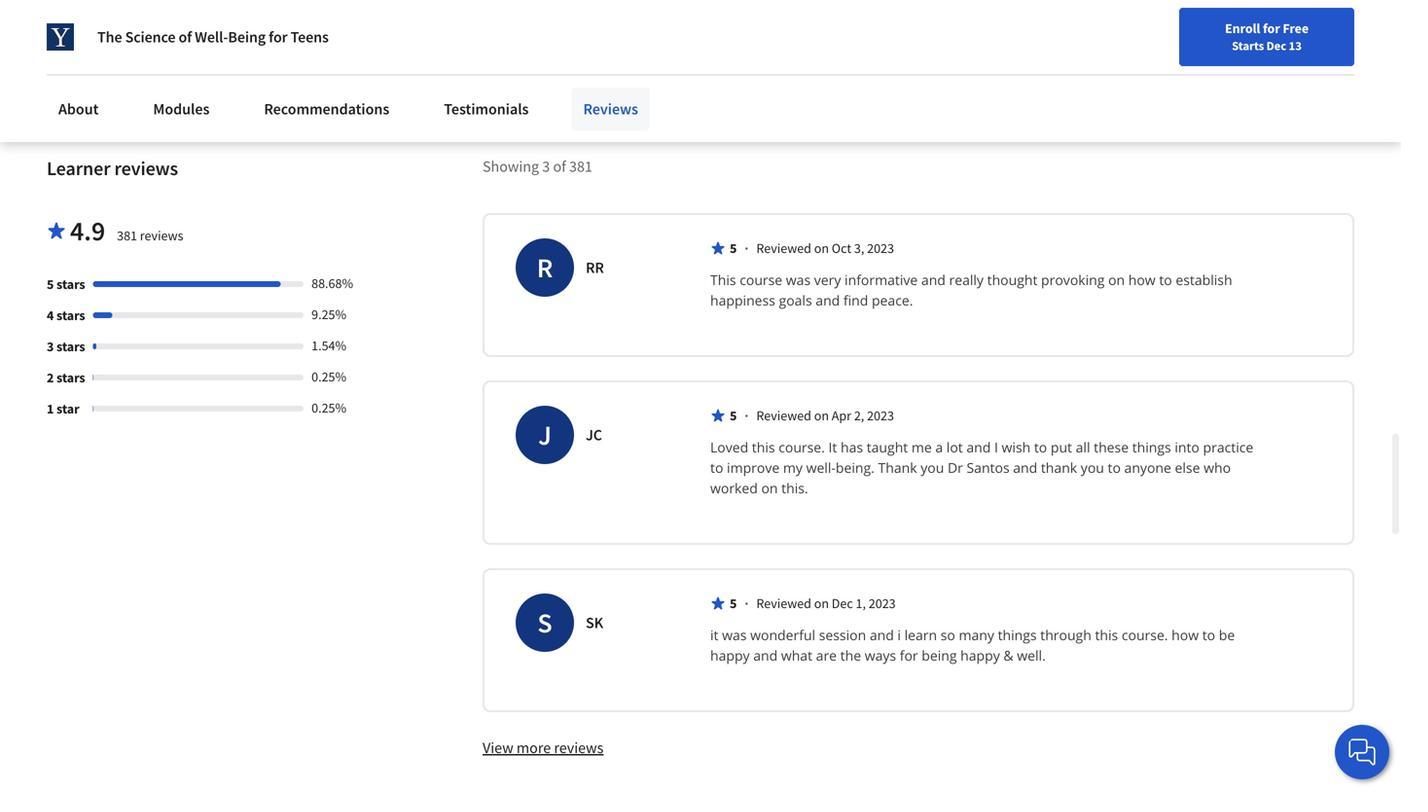 Task type: vqa. For each thing, say whether or not it's contained in the screenshot.
experience,
no



Task type: locate. For each thing, give the bounding box(es) containing it.
0 horizontal spatial so
[[941, 626, 956, 644]]

this up the improve on the bottom right of the page
[[752, 438, 775, 456]]

stars up the 4 stars
[[56, 275, 85, 293]]

teens
[[291, 27, 329, 47]]

of right showing
[[553, 157, 566, 176]]

learn right i
[[905, 626, 937, 644]]

5 up this in the top of the page
[[730, 239, 737, 257]]

else
[[1175, 458, 1200, 477]]

1 horizontal spatial for
[[900, 646, 918, 665]]

0 horizontal spatial of
[[179, 27, 192, 47]]

reviews up '381 reviews'
[[114, 156, 178, 180]]

3 stars from the top
[[56, 338, 85, 355]]

2 reviewed from the top
[[757, 407, 812, 424]]

0 vertical spatial of
[[179, 27, 192, 47]]

0 vertical spatial 0.25%
[[312, 368, 346, 385]]

2 vertical spatial my
[[783, 458, 803, 477]]

be
[[90, 0, 106, 3], [1219, 626, 1235, 644]]

"to be able to take courses at my own pace and rhythm has been an amazing experience. i can learn whenever it fits my schedule and mood."
[[64, 0, 314, 73]]

381 right 4.9 in the left of the page
[[117, 227, 137, 244]]

1 vertical spatial things
[[998, 626, 1037, 644]]

5 up 4
[[47, 275, 54, 293]]

coursera
[[1069, 30, 1127, 49]]

1 reviewed from the top
[[757, 239, 812, 257]]

reviews right 4.9 in the left of the page
[[140, 227, 183, 244]]

0 horizontal spatial this
[[752, 438, 775, 456]]

i left can
[[142, 30, 146, 49]]

really
[[949, 270, 984, 289]]

0 horizontal spatial it
[[279, 30, 288, 49]]

loved this course. it has taught me a lot and i wish to put all these things into practice to improve my well-being. thank you dr santos and thank you to anyone else who worked on this.
[[710, 438, 1257, 497]]

more down the about
[[1210, 7, 1244, 26]]

being right ways
[[922, 646, 957, 665]]

it left fits
[[279, 30, 288, 49]]

1 vertical spatial course.
[[1122, 626, 1168, 644]]

the
[[841, 646, 861, 665]]

establish
[[1176, 270, 1233, 289]]

coursera image
[[23, 16, 147, 47]]

me down 'much'
[[1175, 30, 1196, 49]]

so left the 'many'
[[941, 626, 956, 644]]

able
[[109, 0, 137, 3]]

r
[[537, 250, 553, 285]]

on
[[814, 239, 829, 257], [1109, 270, 1125, 289], [814, 407, 829, 424], [761, 479, 778, 497], [814, 594, 829, 612]]

stars for 5 stars
[[56, 275, 85, 293]]

that.
[[1280, 7, 1311, 26]]

dec left '13'
[[1267, 38, 1287, 54]]

at inside "learning isn't just about being better at your job: it's so much more than that. coursera allows me to learn without limits."
[[1317, 0, 1330, 3]]

0 vertical spatial has
[[177, 7, 200, 26]]

1 vertical spatial being
[[922, 646, 957, 665]]

learn for has
[[176, 30, 209, 49]]

find
[[844, 291, 868, 309]]

1 vertical spatial 2023
[[867, 407, 894, 424]]

0 horizontal spatial i
[[142, 30, 146, 49]]

1 vertical spatial was
[[722, 626, 747, 644]]

2 horizontal spatial my
[[783, 458, 803, 477]]

reviewed for j
[[757, 407, 812, 424]]

thank
[[1041, 458, 1077, 477]]

learn up mood."
[[176, 30, 209, 49]]

1 horizontal spatial course.
[[1122, 626, 1168, 644]]

381 down the reviews
[[569, 157, 593, 176]]

1 horizontal spatial 381
[[569, 157, 593, 176]]

happy left what
[[710, 646, 750, 665]]

own
[[280, 0, 308, 3]]

just
[[1166, 0, 1190, 3]]

goals
[[779, 291, 812, 309]]

1 vertical spatial 3
[[47, 338, 54, 355]]

reviewed left apr
[[757, 407, 812, 424]]

4.9
[[70, 213, 105, 248]]

isn't
[[1135, 0, 1163, 3]]

1 horizontal spatial 3
[[542, 157, 550, 176]]

0 vertical spatial 2023
[[867, 239, 894, 257]]

you down all
[[1081, 458, 1104, 477]]

1 horizontal spatial you
[[1081, 458, 1104, 477]]

0 vertical spatial course.
[[779, 438, 825, 456]]

0.25%
[[312, 368, 346, 385], [312, 399, 346, 416]]

stars right 4
[[56, 306, 85, 324]]

learn inside "to be able to take courses at my own pace and rhythm has been an amazing experience. i can learn whenever it fits my schedule and mood."
[[176, 30, 209, 49]]

and down very
[[816, 291, 840, 309]]

happy down the 'many'
[[961, 646, 1000, 665]]

course. right the through
[[1122, 626, 1168, 644]]

was up goals
[[786, 270, 811, 289]]

through
[[1041, 626, 1092, 644]]

has
[[177, 7, 200, 26], [841, 438, 863, 456]]

0 horizontal spatial me
[[912, 438, 932, 456]]

1 horizontal spatial dec
[[1267, 38, 1287, 54]]

and left i
[[870, 626, 894, 644]]

1 vertical spatial reviewed
[[757, 407, 812, 424]]

reviews right view
[[554, 738, 604, 757]]

0 vertical spatial things
[[1132, 438, 1171, 456]]

1 horizontal spatial at
[[1317, 0, 1330, 3]]

more
[[1210, 7, 1244, 26], [517, 738, 551, 757]]

1 0.25% from the top
[[312, 368, 346, 385]]

learn inside it was wonderful session and i learn so many things through this course. how to be happy and what are the ways for being happy & well.
[[905, 626, 937, 644]]

0 vertical spatial it
[[279, 30, 288, 49]]

0 vertical spatial i
[[142, 30, 146, 49]]

1 horizontal spatial be
[[1219, 626, 1235, 644]]

are
[[816, 646, 837, 665]]

me
[[1175, 30, 1196, 49], [912, 438, 932, 456]]

2 at from the left
[[1317, 0, 1330, 3]]

0 horizontal spatial be
[[90, 0, 106, 3]]

0 horizontal spatial you
[[921, 458, 944, 477]]

1 horizontal spatial me
[[1175, 30, 1196, 49]]

learn for more
[[1215, 30, 1249, 49]]

at up the an
[[241, 0, 254, 3]]

0 horizontal spatial learn
[[176, 30, 209, 49]]

more right view
[[517, 738, 551, 757]]

i inside "to be able to take courses at my own pace and rhythm has been an amazing experience. i can learn whenever it fits my schedule and mood."
[[142, 30, 146, 49]]

0 horizontal spatial how
[[1129, 270, 1156, 289]]

at inside "to be able to take courses at my own pace and rhythm has been an amazing experience. i can learn whenever it fits my schedule and mood."
[[241, 0, 254, 3]]

course.
[[779, 438, 825, 456], [1122, 626, 1168, 644]]

1 horizontal spatial this
[[1095, 626, 1118, 644]]

this
[[752, 438, 775, 456], [1095, 626, 1118, 644]]

on right "provoking"
[[1109, 270, 1125, 289]]

1 vertical spatial i
[[995, 438, 998, 456]]

testimonials
[[444, 99, 529, 119]]

2023 right 3,
[[867, 239, 894, 257]]

reviews for learner reviews
[[114, 156, 178, 180]]

1 horizontal spatial learn
[[905, 626, 937, 644]]

2 horizontal spatial for
[[1263, 19, 1280, 37]]

happy
[[710, 646, 750, 665], [961, 646, 1000, 665]]

0 horizontal spatial more
[[517, 738, 551, 757]]

reviewed for s
[[757, 594, 812, 612]]

1 horizontal spatial how
[[1172, 626, 1199, 644]]

2 horizontal spatial learn
[[1215, 30, 1249, 49]]

stars down the 4 stars
[[56, 338, 85, 355]]

on for s
[[814, 594, 829, 612]]

5 left reviewed on dec 1, 2023
[[730, 594, 737, 612]]

things up anyone
[[1132, 438, 1171, 456]]

stars right 2
[[56, 369, 85, 386]]

1 vertical spatial this
[[1095, 626, 1118, 644]]

testimonials link
[[432, 88, 541, 130]]

you down a
[[921, 458, 944, 477]]

my up amazing
[[257, 0, 277, 3]]

stars
[[56, 275, 85, 293], [56, 306, 85, 324], [56, 338, 85, 355], [56, 369, 85, 386]]

for left free
[[1263, 19, 1280, 37]]

these
[[1094, 438, 1129, 456]]

on left this. at the bottom right
[[761, 479, 778, 497]]

0 horizontal spatial was
[[722, 626, 747, 644]]

has right the it
[[841, 438, 863, 456]]

1 vertical spatial 381
[[117, 227, 137, 244]]

on left apr
[[814, 407, 829, 424]]

for down amazing
[[269, 27, 288, 47]]

0 vertical spatial me
[[1175, 30, 1196, 49]]

reviewed up course
[[757, 239, 812, 257]]

1 horizontal spatial more
[[1210, 7, 1244, 26]]

learn down than
[[1215, 30, 1249, 49]]

taught
[[867, 438, 908, 456]]

0 vertical spatial so
[[1151, 7, 1166, 26]]

course. inside it was wonderful session and i learn so many things through this course. how to be happy and what are the ways for being happy & well.
[[1122, 626, 1168, 644]]

"learning isn't just about being better at your job: it's so much more than that. coursera allows me to learn without limits."
[[1069, 0, 1330, 73]]

many
[[959, 626, 995, 644]]

my up this. at the bottom right
[[783, 458, 803, 477]]

1 horizontal spatial has
[[841, 438, 863, 456]]

1 vertical spatial be
[[1219, 626, 1235, 644]]

88.68%
[[312, 274, 353, 292]]

1 vertical spatial it
[[710, 626, 719, 644]]

4 stars from the top
[[56, 369, 85, 386]]

dec left 1,
[[832, 594, 853, 612]]

1 horizontal spatial it
[[710, 626, 719, 644]]

at for better
[[1317, 0, 1330, 3]]

0 vertical spatial how
[[1129, 270, 1156, 289]]

j
[[538, 418, 552, 452]]

on up session
[[814, 594, 829, 612]]

3
[[542, 157, 550, 176], [47, 338, 54, 355]]

things up &
[[998, 626, 1037, 644]]

0 vertical spatial reviewed
[[757, 239, 812, 257]]

2 vertical spatial reviews
[[554, 738, 604, 757]]

1 horizontal spatial was
[[786, 270, 811, 289]]

things
[[1132, 438, 1171, 456], [998, 626, 1037, 644]]

1 vertical spatial so
[[941, 626, 956, 644]]

me inside loved this course. it has taught me a lot and i wish to put all these things into practice to improve my well-being. thank you dr santos and thank you to anyone else who worked on this.
[[912, 438, 932, 456]]

me left a
[[912, 438, 932, 456]]

has down the take
[[177, 7, 200, 26]]

1 horizontal spatial my
[[257, 0, 277, 3]]

reviewed on oct 3, 2023
[[757, 239, 894, 257]]

was left wonderful
[[722, 626, 747, 644]]

1 horizontal spatial of
[[553, 157, 566, 176]]

0 vertical spatial 381
[[569, 157, 593, 176]]

was inside the this course was very informative and really thought provoking on how to establish happiness goals and find peace.
[[786, 270, 811, 289]]

0 vertical spatial reviews
[[114, 156, 178, 180]]

this inside it was wonderful session and i learn so many things through this course. how to be happy and what are the ways for being happy & well.
[[1095, 626, 1118, 644]]

put
[[1051, 438, 1072, 456]]

1 vertical spatial has
[[841, 438, 863, 456]]

3 right showing
[[542, 157, 550, 176]]

2 vertical spatial 2023
[[869, 594, 896, 612]]

1 star
[[47, 400, 79, 417]]

3 up 2
[[47, 338, 54, 355]]

on inside loved this course. it has taught me a lot and i wish to put all these things into practice to improve my well-being. thank you dr santos and thank you to anyone else who worked on this.
[[761, 479, 778, 497]]

at for courses
[[241, 0, 254, 3]]

None search field
[[277, 12, 599, 51]]

so inside "learning isn't just about being better at your job: it's so much more than that. coursera allows me to learn without limits."
[[1151, 7, 1166, 26]]

of right can
[[179, 27, 192, 47]]

1 happy from the left
[[710, 646, 750, 665]]

i
[[898, 626, 901, 644]]

0 vertical spatial this
[[752, 438, 775, 456]]

stars for 2 stars
[[56, 369, 85, 386]]

1 horizontal spatial so
[[1151, 7, 1166, 26]]

1 horizontal spatial happy
[[961, 646, 1000, 665]]

modules
[[153, 99, 210, 119]]

how inside the this course was very informative and really thought provoking on how to establish happiness goals and find peace.
[[1129, 270, 1156, 289]]

1 vertical spatial how
[[1172, 626, 1199, 644]]

0 vertical spatial was
[[786, 270, 811, 289]]

for inside enroll for free starts dec 13
[[1263, 19, 1280, 37]]

3 reviewed from the top
[[757, 594, 812, 612]]

been
[[203, 7, 236, 26]]

learn inside "learning isn't just about being better at your job: it's so much more than that. coursera allows me to learn without limits."
[[1215, 30, 1249, 49]]

1 vertical spatial 0.25%
[[312, 399, 346, 416]]

course. inside loved this course. it has taught me a lot and i wish to put all these things into practice to improve my well-being. thank you dr santos and thank you to anyone else who worked on this.
[[779, 438, 825, 456]]

0 horizontal spatial for
[[269, 27, 288, 47]]

0 horizontal spatial dec
[[832, 594, 853, 612]]

for inside it was wonderful session and i learn so many things through this course. how to be happy and what are the ways for being happy & well.
[[900, 646, 918, 665]]

4
[[47, 306, 54, 324]]

0 horizontal spatial 3
[[47, 338, 54, 355]]

and
[[98, 7, 123, 26], [149, 53, 174, 73], [922, 270, 946, 289], [816, 291, 840, 309], [967, 438, 991, 456], [1013, 458, 1038, 477], [870, 626, 894, 644], [753, 646, 778, 665]]

2 vertical spatial reviewed
[[757, 594, 812, 612]]

for down i
[[900, 646, 918, 665]]

1 horizontal spatial being
[[1235, 0, 1271, 3]]

has inside "to be able to take courses at my own pace and rhythm has been an amazing experience. i can learn whenever it fits my schedule and mood."
[[177, 7, 200, 26]]

0 horizontal spatial has
[[177, 7, 200, 26]]

reviewed on dec 1, 2023
[[757, 594, 896, 612]]

course. up 'well-'
[[779, 438, 825, 456]]

an
[[239, 7, 255, 26]]

13
[[1289, 38, 1302, 54]]

0 horizontal spatial at
[[241, 0, 254, 3]]

2023 for j
[[867, 407, 894, 424]]

"learning
[[1069, 0, 1132, 3]]

mood."
[[177, 53, 225, 73]]

0 vertical spatial being
[[1235, 0, 1271, 3]]

2 0.25% from the top
[[312, 399, 346, 416]]

1 vertical spatial me
[[912, 438, 932, 456]]

be inside "to be able to take courses at my own pace and rhythm has been an amazing experience. i can learn whenever it fits my schedule and mood."
[[90, 0, 106, 3]]

at right better
[[1317, 0, 1330, 3]]

on left the oct
[[814, 239, 829, 257]]

1 stars from the top
[[56, 275, 85, 293]]

0 horizontal spatial things
[[998, 626, 1037, 644]]

0 horizontal spatial happy
[[710, 646, 750, 665]]

stars for 4 stars
[[56, 306, 85, 324]]

2023 right 1,
[[869, 594, 896, 612]]

0 vertical spatial more
[[1210, 7, 1244, 26]]

reviewed up wonderful
[[757, 594, 812, 612]]

2,
[[854, 407, 864, 424]]

0 vertical spatial dec
[[1267, 38, 1287, 54]]

1 at from the left
[[241, 0, 254, 3]]

so
[[1151, 7, 1166, 26], [941, 626, 956, 644]]

5 up loved
[[730, 407, 737, 424]]

0 horizontal spatial 381
[[117, 227, 137, 244]]

1 you from the left
[[921, 458, 944, 477]]

being up than
[[1235, 0, 1271, 3]]

loved
[[710, 438, 749, 456]]

2023 right 2, on the right bottom of page
[[867, 407, 894, 424]]

dec inside enroll for free starts dec 13
[[1267, 38, 1287, 54]]

at
[[241, 0, 254, 3], [1317, 0, 1330, 3]]

to inside the this course was very informative and really thought provoking on how to establish happiness goals and find peace.
[[1159, 270, 1172, 289]]

1,
[[856, 594, 866, 612]]

dr
[[948, 458, 963, 477]]

menu item
[[1029, 19, 1155, 83]]

recommendations
[[264, 99, 390, 119]]

i left wish
[[995, 438, 998, 456]]

0 vertical spatial 3
[[542, 157, 550, 176]]

0 vertical spatial be
[[90, 0, 106, 3]]

"to
[[64, 0, 87, 3]]

fits
[[291, 30, 311, 49]]

reviews for 381 reviews
[[140, 227, 183, 244]]

about
[[1193, 0, 1232, 3]]

job:
[[1101, 7, 1126, 26]]

0 horizontal spatial being
[[922, 646, 957, 665]]

show notifications image
[[1175, 24, 1198, 48]]

to inside "learning isn't just about being better at your job: it's so much more than that. coursera allows me to learn without limits."
[[1199, 30, 1212, 49]]

5 for s
[[730, 594, 737, 612]]

1 horizontal spatial things
[[1132, 438, 1171, 456]]

being
[[1235, 0, 1271, 3], [922, 646, 957, 665]]

learner
[[47, 156, 111, 180]]

courses
[[188, 0, 238, 3]]

0 horizontal spatial my
[[64, 53, 84, 73]]

381
[[569, 157, 593, 176], [117, 227, 137, 244]]

my
[[257, 0, 277, 3], [64, 53, 84, 73], [783, 458, 803, 477]]

1 vertical spatial of
[[553, 157, 566, 176]]

0 horizontal spatial course.
[[779, 438, 825, 456]]

it inside it was wonderful session and i learn so many things through this course. how to be happy and what are the ways for being happy & well.
[[710, 626, 719, 644]]

2 stars from the top
[[56, 306, 85, 324]]

so down isn't
[[1151, 7, 1166, 26]]

1 vertical spatial reviews
[[140, 227, 183, 244]]

this right the through
[[1095, 626, 1118, 644]]

was inside it was wonderful session and i learn so many things through this course. how to be happy and what are the ways for being happy & well.
[[722, 626, 747, 644]]

1 horizontal spatial i
[[995, 438, 998, 456]]

it left wonderful
[[710, 626, 719, 644]]

my down yale university icon
[[64, 53, 84, 73]]

on for r
[[814, 239, 829, 257]]



Task type: describe. For each thing, give the bounding box(es) containing it.
of for well-
[[179, 27, 192, 47]]

be inside it was wonderful session and i learn so many things through this course. how to be happy and what are the ways for being happy & well.
[[1219, 626, 1235, 644]]

provoking
[[1041, 270, 1105, 289]]

reviews link
[[572, 88, 650, 130]]

on inside the this course was very informative and really thought provoking on how to establish happiness goals and find peace.
[[1109, 270, 1125, 289]]

1 vertical spatial dec
[[832, 594, 853, 612]]

recommendations link
[[252, 88, 401, 130]]

and down able
[[98, 7, 123, 26]]

jc
[[586, 425, 602, 445]]

oct
[[832, 239, 852, 257]]

whenever
[[212, 30, 276, 49]]

and down wonderful
[[753, 646, 778, 665]]

5 for j
[[730, 407, 737, 424]]

3,
[[854, 239, 864, 257]]

yale university image
[[47, 23, 74, 51]]

schedule
[[88, 53, 146, 73]]

than
[[1247, 7, 1277, 26]]

anyone
[[1125, 458, 1172, 477]]

it inside "to be able to take courses at my own pace and rhythm has been an amazing experience. i can learn whenever it fits my schedule and mood."
[[279, 30, 288, 49]]

of for 381
[[553, 157, 566, 176]]

well-
[[806, 458, 836, 477]]

1 vertical spatial more
[[517, 738, 551, 757]]

381 reviews
[[117, 227, 183, 244]]

has inside loved this course. it has taught me a lot and i wish to put all these things into practice to improve my well-being. thank you dr santos and thank you to anyone else who worked on this.
[[841, 438, 863, 456]]

and down can
[[149, 53, 174, 73]]

0.25% for 1 star
[[312, 399, 346, 416]]

it was wonderful session and i learn so many things through this course. how to be happy and what are the ways for being happy & well.
[[710, 626, 1239, 665]]

and left the really
[[922, 270, 946, 289]]

a
[[936, 438, 943, 456]]

about link
[[47, 88, 110, 130]]

who
[[1204, 458, 1231, 477]]

it
[[829, 438, 837, 456]]

2 you from the left
[[1081, 458, 1104, 477]]

being inside it was wonderful session and i learn so many things through this course. how to be happy and what are the ways for being happy & well.
[[922, 646, 957, 665]]

thought
[[987, 270, 1038, 289]]

lot
[[947, 438, 963, 456]]

0 vertical spatial my
[[257, 0, 277, 3]]

reviewed on apr 2, 2023
[[757, 407, 894, 424]]

2
[[47, 369, 54, 386]]

better
[[1275, 0, 1314, 3]]

rr
[[586, 258, 604, 277]]

science
[[125, 27, 176, 47]]

this course was very informative and really thought provoking on how to establish happiness goals and find peace.
[[710, 270, 1236, 309]]

course
[[740, 270, 783, 289]]

santos
[[967, 458, 1010, 477]]

chat with us image
[[1347, 737, 1378, 768]]

learner reviews
[[47, 156, 178, 180]]

what
[[781, 646, 813, 665]]

1
[[47, 400, 54, 417]]

peace.
[[872, 291, 913, 309]]

without
[[1252, 30, 1303, 49]]

and up santos
[[967, 438, 991, 456]]

reviewed for r
[[757, 239, 812, 257]]

well-
[[195, 27, 228, 47]]

pace
[[64, 7, 95, 26]]

2 stars
[[47, 369, 85, 386]]

so inside it was wonderful session and i learn so many things through this course. how to be happy and what are the ways for being happy & well.
[[941, 626, 956, 644]]

on for j
[[814, 407, 829, 424]]

things inside loved this course. it has taught me a lot and i wish to put all these things into practice to improve my well-being. thank you dr santos and thank you to anyone else who worked on this.
[[1132, 438, 1171, 456]]

it's
[[1129, 7, 1148, 26]]

2023 for s
[[869, 594, 896, 612]]

2 happy from the left
[[961, 646, 1000, 665]]

9.25%
[[312, 305, 346, 323]]

me inside "learning isn't just about being better at your job: it's so much more than that. coursera allows me to learn without limits."
[[1175, 30, 1196, 49]]

more inside "learning isn't just about being better at your job: it's so much more than that. coursera allows me to learn without limits."
[[1210, 7, 1244, 26]]

i inside loved this course. it has taught me a lot and i wish to put all these things into practice to improve my well-being. thank you dr santos and thank you to anyone else who worked on this.
[[995, 438, 998, 456]]

much
[[1169, 7, 1206, 26]]

this.
[[782, 479, 808, 497]]

reviews
[[583, 99, 638, 119]]

this
[[710, 270, 736, 289]]

s
[[538, 606, 552, 640]]

5 stars
[[47, 275, 85, 293]]

enroll
[[1225, 19, 1261, 37]]

&
[[1004, 646, 1014, 665]]

showing 3 of 381
[[483, 157, 593, 176]]

very
[[814, 270, 841, 289]]

thank
[[878, 458, 917, 477]]

informative
[[845, 270, 918, 289]]

to inside it was wonderful session and i learn so many things through this course. how to be happy and what are the ways for being happy & well.
[[1203, 626, 1216, 644]]

happiness
[[710, 291, 776, 309]]

and down wish
[[1013, 458, 1038, 477]]

things inside it was wonderful session and i learn so many things through this course. how to be happy and what are the ways for being happy & well.
[[998, 626, 1037, 644]]

take
[[157, 0, 185, 3]]

the science of well-being for teens
[[97, 27, 329, 47]]

ways
[[865, 646, 896, 665]]

into
[[1175, 438, 1200, 456]]

my inside loved this course. it has taught me a lot and i wish to put all these things into practice to improve my well-being. thank you dr santos and thank you to anyone else who worked on this.
[[783, 458, 803, 477]]

view
[[483, 738, 514, 757]]

3 stars
[[47, 338, 85, 355]]

being.
[[836, 458, 875, 477]]

allows
[[1130, 30, 1172, 49]]

sk
[[586, 613, 603, 632]]

worked
[[710, 479, 758, 497]]

4 stars
[[47, 306, 85, 324]]

limits."
[[1069, 53, 1114, 73]]

this inside loved this course. it has taught me a lot and i wish to put all these things into practice to improve my well-being. thank you dr santos and thank you to anyone else who worked on this.
[[752, 438, 775, 456]]

how inside it was wonderful session and i learn so many things through this course. how to be happy and what are the ways for being happy & well.
[[1172, 626, 1199, 644]]

view more reviews link
[[483, 737, 604, 757]]

being inside "learning isn't just about being better at your job: it's so much more than that. coursera allows me to learn without limits."
[[1235, 0, 1271, 3]]

0.25% for 2 stars
[[312, 368, 346, 385]]

to inside "to be able to take courses at my own pace and rhythm has been an amazing experience. i can learn whenever it fits my schedule and mood."
[[140, 0, 154, 3]]

2023 for r
[[867, 239, 894, 257]]

starts
[[1232, 38, 1264, 54]]

5 for r
[[730, 239, 737, 257]]

can
[[149, 30, 173, 49]]

free
[[1283, 19, 1309, 37]]

modules link
[[142, 88, 221, 130]]

1 vertical spatial my
[[64, 53, 84, 73]]

amazing
[[258, 7, 314, 26]]

enroll for free starts dec 13
[[1225, 19, 1309, 54]]

star
[[56, 400, 79, 417]]

showing
[[483, 157, 539, 176]]

practice
[[1203, 438, 1254, 456]]

stars for 3 stars
[[56, 338, 85, 355]]



